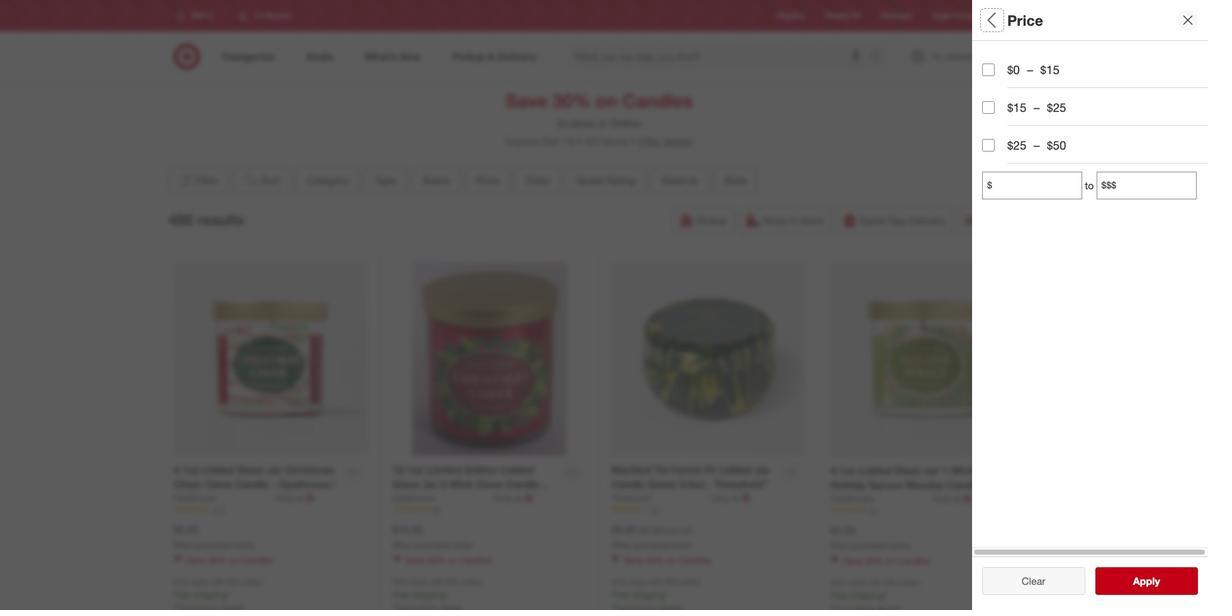Task type: describe. For each thing, give the bounding box(es) containing it.
save for 4.1oz lidded glass jar 1-wick holiday spruce woodsy candle - opalhouse™
[[843, 556, 863, 566]]

style button
[[714, 167, 757, 195]]

when for 4.1oz lidded glass jar christmas cheer clove candle - opalhouse™
[[174, 541, 193, 550]]

cheer inside 4.1oz lidded glass jar christmas cheer clove candle - opalhouse™
[[174, 478, 203, 491]]

clear all
[[1016, 575, 1052, 588]]

450 for 450 items
[[584, 135, 601, 148]]

results for see results
[[1141, 575, 1174, 588]]

offer
[[639, 135, 661, 148]]

on inside the save 30% on candles in-store or online
[[596, 89, 617, 112]]

same day delivery
[[860, 215, 945, 227]]

30% for 4.1oz lidded glass jar 1-wick holiday spruce woodsy candle - opalhouse™
[[865, 556, 883, 566]]

only ships with $35 orders for holiday
[[831, 578, 920, 588]]

online inside $5.00 ( $0.86 /ounce ) when purchased online
[[672, 541, 692, 550]]

free for 15.1oz limited edition lidded glass jar 2-wick clove candle christmas cheer - opalhouse™
[[393, 590, 410, 600]]

$0  –  $15
[[1008, 62, 1060, 77]]

purchased for clove
[[195, 541, 231, 550]]

clear for clear all
[[1016, 575, 1040, 588]]

lidded inside 4.1oz lidded glass jar christmas cheer clove candle - opalhouse™
[[202, 464, 234, 477]]

glass for spruce
[[894, 465, 921, 477]]

$25  –  $50 checkbox
[[983, 139, 995, 152]]

guest rating
[[576, 174, 635, 187]]

jar inside 15.1oz limited edition lidded glass jar 2-wick clove candle christmas cheer - opalhouse™
[[422, 478, 438, 491]]

15.1oz limited edition lidded glass jar 2-wick clove candle christmas cheer - opalhouse™ image
[[393, 262, 587, 456]]

Include out of stock checkbox
[[983, 494, 995, 506]]

117
[[213, 505, 225, 515]]

search
[[865, 51, 895, 64]]

save for marbled tin forest fir lidded jar candle green 5.8oz - threshold™
[[624, 555, 644, 566]]

stores
[[1011, 11, 1033, 20]]

free shipping * for marbled tin forest fir lidded jar candle green 5.8oz - threshold™
[[612, 590, 668, 600]]

same
[[860, 215, 886, 227]]

price button inside all filters dialog
[[983, 173, 1209, 217]]

450 items
[[584, 135, 628, 148]]

in
[[790, 215, 798, 227]]

see results
[[1120, 575, 1174, 588]]

30% for marbled tin forest fir lidded jar candle green 5.8oz - threshold™
[[646, 555, 664, 566]]

glass for candle
[[237, 464, 264, 477]]

4.1oz lidded glass jar 1-wick holiday spruce woodsy candle - opalhouse™ link
[[831, 464, 996, 506]]

brand button inside all filters dialog
[[983, 129, 1209, 173]]

threshold link
[[612, 492, 709, 505]]

purchased inside $5.00 ( $0.86 /ounce ) when purchased online
[[634, 541, 669, 550]]

$50
[[1047, 138, 1067, 153]]

material
[[662, 174, 698, 187]]

$35 for green
[[665, 578, 678, 587]]

clear all button
[[983, 568, 1085, 595]]

opalhouse link for 2-
[[393, 492, 492, 505]]

marbled
[[612, 464, 651, 477]]

results for 450 results
[[197, 211, 244, 228]]

71
[[870, 506, 878, 515]]

price inside dialog
[[1008, 11, 1044, 29]]

free for 4.1oz lidded glass jar 1-wick holiday spruce woodsy candle - opalhouse™
[[831, 590, 848, 601]]

details
[[664, 135, 693, 148]]

$10.00
[[393, 524, 423, 536]]

type inside all filters dialog
[[983, 98, 1009, 112]]

save 30% on candles for green
[[624, 555, 712, 566]]

all
[[1042, 575, 1052, 588]]

0 vertical spatial category button
[[983, 41, 1209, 85]]

or
[[598, 117, 608, 130]]

weekly ad link
[[826, 10, 862, 21]]

holiday
[[831, 479, 867, 492]]

lidded inside the marbled tin forest fir lidded jar candle green 5.8oz - threshold™
[[720, 464, 752, 477]]

shop in store button
[[740, 207, 832, 235]]

when inside $5.00 ( $0.86 /ounce ) when purchased online
[[612, 541, 631, 550]]

orders for green
[[680, 578, 701, 587]]

green
[[648, 478, 677, 491]]

offer details
[[639, 135, 693, 148]]

1 horizontal spatial $25
[[1047, 100, 1067, 115]]

only ships with $35 orders for candle
[[612, 578, 701, 587]]

/ounce
[[663, 525, 690, 536]]

* for spruce
[[884, 590, 888, 601]]

clove inside 4.1oz lidded glass jar christmas cheer clove candle - opalhouse™
[[205, 478, 232, 491]]

only at ¬ for clove
[[495, 492, 533, 505]]

$5.00 when purchased online for clove
[[174, 524, 254, 550]]

opalhouse™ inside 4.1oz lidded glass jar christmas cheer clove candle - opalhouse™
[[278, 478, 336, 491]]

* for green
[[665, 590, 668, 600]]

shop
[[764, 215, 788, 227]]

apply
[[1133, 575, 1161, 588]]

ships for 4.1oz lidded glass jar 1-wick holiday spruce woodsy candle - opalhouse™
[[848, 578, 866, 588]]

only ships with $35 orders for 2-
[[393, 578, 482, 587]]

jar inside 4.1oz lidded glass jar christmas cheer clove candle - opalhouse™
[[267, 464, 282, 477]]

opalhouse™ inside 15.1oz limited edition lidded glass jar 2-wick clove candle christmas cheer - opalhouse™
[[483, 493, 541, 505]]

candles inside the save 30% on candles in-store or online
[[623, 89, 693, 112]]

save 30% on candles in-store or online
[[506, 89, 693, 130]]

What can we help you find? suggestions appear below search field
[[567, 43, 874, 70]]

in-
[[558, 117, 571, 130]]

orders for spruce
[[899, 578, 920, 588]]

to
[[1085, 179, 1094, 192]]

¬ for 4.1oz lidded glass jar 1-wick holiday spruce woodsy candle - opalhouse™
[[963, 493, 972, 505]]

expires
[[506, 135, 539, 148]]

1-
[[942, 465, 952, 477]]

circle
[[955, 11, 974, 20]]

450 for 450 results
[[169, 211, 193, 228]]

0 horizontal spatial brand button
[[412, 167, 460, 195]]

candles for 15.1oz limited edition lidded glass jar 2-wick clove candle christmas cheer - opalhouse™
[[460, 555, 492, 566]]

shipping for marbled tin forest fir lidded jar candle green 5.8oz - threshold™
[[632, 590, 665, 600]]

$35 for spruce
[[884, 578, 897, 588]]

on for marbled tin forest fir lidded jar candle green 5.8oz - threshold™
[[667, 555, 677, 566]]

price dialog
[[972, 0, 1209, 611]]

$15  –  $25 checkbox
[[983, 101, 995, 114]]

price inside all filters dialog
[[983, 186, 1012, 201]]

15.1oz limited edition lidded glass jar 2-wick clove candle christmas cheer - opalhouse™ link
[[393, 463, 557, 505]]

candle inside 4.1oz lidded glass jar christmas cheer clove candle - opalhouse™
[[235, 478, 269, 491]]

75
[[432, 505, 440, 515]]

$5.00 for marbled tin forest fir lidded jar candle green 5.8oz - threshold™
[[612, 524, 636, 536]]

weekly ad
[[826, 11, 862, 20]]

search button
[[865, 43, 895, 73]]

threshold
[[612, 493, 651, 503]]

- inside the marbled tin forest fir lidded jar candle green 5.8oz - threshold™
[[708, 478, 712, 491]]

items
[[604, 135, 628, 148]]

$5.00 for 4.1oz lidded glass jar 1-wick holiday spruce woodsy candle - opalhouse™
[[831, 524, 855, 537]]

free shipping * for 4.1oz lidded glass jar christmas cheer clove candle - opalhouse™
[[174, 590, 230, 600]]

0 horizontal spatial $25
[[1008, 138, 1027, 153]]

same day delivery button
[[837, 207, 954, 235]]

13
[[563, 135, 574, 148]]

15.1oz
[[393, 464, 424, 477]]

pickup
[[697, 215, 727, 227]]

)
[[690, 525, 692, 536]]

ad
[[852, 11, 862, 20]]

registry link
[[778, 10, 806, 21]]

filters
[[1004, 11, 1043, 29]]

tin
[[654, 464, 669, 477]]

0 horizontal spatial price button
[[465, 167, 510, 195]]

$0.86
[[641, 525, 663, 536]]

shipping for 4.1oz lidded glass jar christmas cheer clove candle - opalhouse™
[[194, 590, 227, 600]]

free for marbled tin forest fir lidded jar candle green 5.8oz - threshold™
[[612, 590, 629, 600]]

only at ¬ for woodsy
[[933, 493, 972, 505]]

4.1oz lidded glass jar christmas cheer clove candle - opalhouse™
[[174, 464, 336, 491]]

offer details button
[[628, 135, 693, 149]]

free shipping * for 15.1oz limited edition lidded glass jar 2-wick clove candle christmas cheer - opalhouse™
[[393, 590, 449, 600]]

forest
[[672, 464, 702, 477]]

17
[[651, 505, 659, 515]]

all
[[983, 11, 1000, 29]]

shop in store
[[764, 215, 824, 227]]

at for clove
[[515, 493, 522, 503]]

registry
[[778, 11, 806, 20]]

free shipping * for 4.1oz lidded glass jar 1-wick holiday spruce woodsy candle - opalhouse™
[[831, 590, 888, 601]]

30% inside the save 30% on candles in-store or online
[[553, 89, 591, 112]]

$35 for wick
[[446, 578, 458, 587]]

all filters
[[983, 11, 1043, 29]]

with for 2-
[[430, 578, 444, 587]]

0 horizontal spatial $15
[[1008, 100, 1027, 115]]

opalhouse link for holiday
[[831, 493, 930, 505]]

candles for marbled tin forest fir lidded jar candle green 5.8oz - threshold™
[[679, 555, 712, 566]]

on for 15.1oz limited edition lidded glass jar 2-wick clove candle christmas cheer - opalhouse™
[[448, 555, 458, 566]]

day
[[889, 215, 906, 227]]

0 horizontal spatial brand
[[423, 174, 450, 187]]

¬ for marbled tin forest fir lidded jar candle green 5.8oz - threshold™
[[742, 492, 750, 505]]

color
[[526, 174, 550, 187]]

with for clove
[[211, 578, 225, 587]]

redcard link
[[882, 10, 912, 21]]

store inside button
[[801, 215, 824, 227]]

see results button
[[1096, 568, 1198, 595]]

ships for marbled tin forest fir lidded jar candle green 5.8oz - threshold™
[[629, 578, 647, 587]]

online for clove
[[233, 541, 254, 550]]

1 vertical spatial type button
[[364, 167, 407, 195]]

with for candle
[[649, 578, 663, 587]]

$0  –  $15 checkbox
[[983, 63, 995, 76]]

redcard
[[882, 11, 912, 20]]



Task type: locate. For each thing, give the bounding box(es) containing it.
4.1oz inside 4.1oz lidded glass jar christmas cheer clove candle - opalhouse™
[[174, 464, 199, 477]]

shipping for 4.1oz lidded glass jar 1-wick holiday spruce woodsy candle - opalhouse™
[[851, 590, 884, 601]]

filter
[[196, 174, 218, 187]]

1 clove from the left
[[205, 478, 232, 491]]

30% down 117
[[208, 555, 226, 566]]

save 30% on candles down 71
[[843, 556, 931, 566]]

on up 'or'
[[596, 89, 617, 112]]

candle
[[235, 478, 269, 491], [506, 478, 539, 491], [612, 478, 645, 491], [947, 479, 981, 492]]

4.1oz lidded glass jar 1-wick holiday spruce woodsy candle - opalhouse™ image
[[831, 262, 1025, 457], [831, 262, 1025, 457]]

marbled tin forest fir lidded jar candle green 5.8oz - threshold™
[[612, 464, 770, 491]]

purchased
[[195, 541, 231, 550], [414, 541, 450, 550], [634, 541, 669, 550], [853, 541, 889, 551]]

glass down 15.1oz
[[393, 478, 420, 491]]

at for woodsy
[[953, 493, 961, 504]]

color button
[[515, 167, 561, 195]]

purchased inside the $10.00 when purchased online
[[414, 541, 450, 550]]

1 horizontal spatial opalhouse
[[393, 493, 435, 503]]

clear inside 'button'
[[1022, 575, 1046, 588]]

woodsy
[[906, 479, 944, 492]]

30% for 4.1oz lidded glass jar christmas cheer clove candle - opalhouse™
[[208, 555, 226, 566]]

0 vertical spatial $25
[[1047, 100, 1067, 115]]

edition
[[465, 464, 498, 477]]

2 clove from the left
[[476, 478, 503, 491]]

category button
[[983, 41, 1209, 85], [296, 167, 359, 195]]

lidded up 117
[[202, 464, 234, 477]]

0 vertical spatial brand
[[983, 142, 1017, 156]]

pickup button
[[673, 207, 735, 235]]

fir
[[704, 464, 717, 477]]

1 horizontal spatial price button
[[983, 173, 1209, 217]]

None text field
[[983, 172, 1083, 200], [1097, 172, 1197, 200], [983, 172, 1083, 200], [1097, 172, 1197, 200]]

filter button
[[169, 167, 228, 195]]

0 horizontal spatial cheer
[[174, 478, 203, 491]]

candle inside 15.1oz limited edition lidded glass jar 2-wick clove candle christmas cheer - opalhouse™
[[506, 478, 539, 491]]

450 down 'or'
[[584, 135, 601, 148]]

wick down "limited"
[[450, 478, 473, 491]]

opalhouse link for clove
[[174, 492, 273, 505]]

1 vertical spatial category
[[307, 174, 348, 187]]

opalhouse™
[[278, 478, 336, 491], [483, 493, 541, 505], [831, 493, 888, 506]]

purchased down $10.00
[[414, 541, 450, 550]]

1 horizontal spatial christmas
[[393, 493, 442, 505]]

candles down 117 link
[[241, 555, 273, 566]]

opalhouse for 2-
[[393, 493, 435, 503]]

2 horizontal spatial opalhouse link
[[831, 493, 930, 505]]

opalhouse™ down edition
[[483, 493, 541, 505]]

candle up threshold
[[612, 478, 645, 491]]

save 30% on candles for wick
[[405, 555, 492, 566]]

$10.00 when purchased online
[[393, 524, 473, 550]]

store right the in
[[801, 215, 824, 227]]

$35 for candle
[[227, 578, 239, 587]]

1 horizontal spatial $5.00 when purchased online
[[831, 524, 911, 551]]

shipping
[[194, 590, 227, 600], [413, 590, 446, 600], [632, 590, 665, 600], [851, 590, 884, 601]]

- up include out of stock option
[[984, 479, 988, 492]]

30% down $5.00 ( $0.86 /ounce ) when purchased online
[[646, 555, 664, 566]]

opalhouse down holiday
[[831, 493, 874, 504]]

1 horizontal spatial cheer
[[445, 493, 474, 505]]

opalhouse for clove
[[174, 493, 216, 503]]

rating
[[606, 174, 635, 187]]

dec
[[542, 135, 560, 148]]

$25  –  $50
[[1008, 138, 1067, 153]]

clear inside button
[[1016, 575, 1040, 588]]

online down 71 "link"
[[891, 541, 911, 551]]

opalhouse up 75
[[393, 493, 435, 503]]

at up 117 link
[[296, 493, 303, 503]]

candles down ) on the right bottom of the page
[[679, 555, 712, 566]]

only at ¬ for -
[[276, 492, 314, 505]]

store inside the save 30% on candles in-store or online
[[571, 117, 595, 130]]

store
[[571, 117, 595, 130], [801, 215, 824, 227]]

$15  –  $25
[[1008, 100, 1067, 115]]

* for candle
[[227, 590, 230, 600]]

71 link
[[831, 505, 1025, 516]]

at
[[296, 493, 303, 503], [515, 493, 522, 503], [732, 493, 740, 503], [953, 493, 961, 504]]

clove inside 15.1oz limited edition lidded glass jar 2-wick clove candle christmas cheer - opalhouse™
[[476, 478, 503, 491]]

0 horizontal spatial clove
[[205, 478, 232, 491]]

4.1oz lidded glass jar christmas cheer clove candle - opalhouse™ link
[[174, 463, 338, 492]]

opalhouse™ up 117 link
[[278, 478, 336, 491]]

guest rating button
[[566, 167, 646, 195]]

wick up 71 "link"
[[952, 465, 975, 477]]

clear
[[1016, 575, 1040, 588], [1022, 575, 1046, 588]]

cheer
[[174, 478, 203, 491], [445, 493, 474, 505]]

5.8oz
[[680, 478, 705, 491]]

opalhouse link up 75
[[393, 492, 492, 505]]

$5.00
[[174, 524, 198, 536], [612, 524, 636, 536], [831, 524, 855, 537]]

2 horizontal spatial opalhouse™
[[831, 493, 888, 506]]

0 horizontal spatial 4.1oz
[[174, 464, 199, 477]]

online inside the $10.00 when purchased online
[[453, 541, 473, 550]]

orders for candle
[[242, 578, 263, 587]]

1 horizontal spatial results
[[1141, 575, 1174, 588]]

save 30% on candles for candle
[[186, 555, 273, 566]]

30%
[[553, 89, 591, 112], [208, 555, 226, 566], [427, 555, 445, 566], [646, 555, 664, 566], [865, 556, 883, 566]]

jar left '1-'
[[924, 465, 939, 477]]

save 30% on candles down 117
[[186, 555, 273, 566]]

$5.00 when purchased online down 71
[[831, 524, 911, 551]]

online for holiday
[[891, 541, 911, 551]]

save 30% on candles down $5.00 ( $0.86 /ounce ) when purchased online
[[624, 555, 712, 566]]

price button
[[465, 167, 510, 195], [983, 173, 1209, 217]]

clear for clear
[[1022, 575, 1046, 588]]

1 vertical spatial category button
[[296, 167, 359, 195]]

1 horizontal spatial category button
[[983, 41, 1209, 85]]

1 vertical spatial brand
[[423, 174, 450, 187]]

find stores link
[[994, 10, 1033, 21]]

category inside all filters dialog
[[983, 54, 1035, 68]]

save for 4.1oz lidded glass jar christmas cheer clove candle - opalhouse™
[[186, 555, 206, 566]]

$5.00 when purchased online for holiday
[[831, 524, 911, 551]]

$25 up $50
[[1047, 100, 1067, 115]]

opalhouse link up 71
[[831, 493, 930, 505]]

opalhouse up 117
[[174, 493, 216, 503]]

$5.00 for 4.1oz lidded glass jar christmas cheer clove candle - opalhouse™
[[174, 524, 198, 536]]

at up 71 "link"
[[953, 493, 961, 504]]

-
[[271, 478, 275, 491], [708, 478, 712, 491], [984, 479, 988, 492], [476, 493, 481, 505]]

target
[[932, 11, 953, 20]]

jar inside the marbled tin forest fir lidded jar candle green 5.8oz - threshold™
[[755, 464, 770, 477]]

on down the $10.00 when purchased online
[[448, 555, 458, 566]]

0 vertical spatial 450
[[584, 135, 601, 148]]

ships for 4.1oz lidded glass jar christmas cheer clove candle - opalhouse™
[[191, 578, 209, 587]]

on for 4.1oz lidded glass jar christmas cheer clove candle - opalhouse™
[[229, 555, 239, 566]]

when inside the $10.00 when purchased online
[[393, 541, 412, 550]]

1 vertical spatial 450
[[169, 211, 193, 228]]

$5.00 when purchased online down 117
[[174, 524, 254, 550]]

target circle link
[[932, 10, 974, 21]]

purchased for holiday
[[853, 541, 889, 551]]

jar up threshold™
[[755, 464, 770, 477]]

on for 4.1oz lidded glass jar 1-wick holiday spruce woodsy candle - opalhouse™
[[886, 556, 896, 566]]

candle down '1-'
[[947, 479, 981, 492]]

purchased for 2-
[[414, 541, 450, 550]]

christmas down 15.1oz
[[393, 493, 442, 505]]

0 vertical spatial type button
[[983, 85, 1209, 129]]

*
[[227, 590, 230, 600], [446, 590, 449, 600], [665, 590, 668, 600], [884, 590, 888, 601]]

free for 4.1oz lidded glass jar christmas cheer clove candle - opalhouse™
[[174, 590, 191, 600]]

spruce
[[869, 479, 904, 492]]

0 horizontal spatial 450
[[169, 211, 193, 228]]

0 horizontal spatial opalhouse
[[174, 493, 216, 503]]

only ships with $35 orders for clove
[[174, 578, 263, 587]]

- down fir
[[708, 478, 712, 491]]

candle inside 4.1oz lidded glass jar 1-wick holiday spruce woodsy candle - opalhouse™
[[947, 479, 981, 492]]

online
[[611, 117, 641, 130]]

style
[[724, 174, 747, 187]]

$15 right $15  –  $25 option
[[1008, 100, 1027, 115]]

marbled tin forest fir lidded jar candle green 5.8oz - threshold™ link
[[612, 463, 776, 492]]

clove down edition
[[476, 478, 503, 491]]

30% for 15.1oz limited edition lidded glass jar 2-wick clove candle christmas cheer - opalhouse™
[[427, 555, 445, 566]]

only at ¬ down 4.1oz lidded glass jar christmas cheer clove candle - opalhouse™
[[276, 492, 314, 505]]

opalhouse for holiday
[[831, 493, 874, 504]]

1 vertical spatial $25
[[1008, 138, 1027, 153]]

30% up "in-"
[[553, 89, 591, 112]]

glass inside 4.1oz lidded glass jar 1-wick holiday spruce woodsy candle - opalhouse™
[[894, 465, 921, 477]]

1 horizontal spatial store
[[801, 215, 824, 227]]

2 horizontal spatial $5.00
[[831, 524, 855, 537]]

0 horizontal spatial christmas
[[285, 464, 334, 477]]

$0
[[1008, 62, 1020, 77]]

find stores
[[994, 11, 1033, 20]]

save 30% on candles down the $10.00 when purchased online
[[405, 555, 492, 566]]

4.1oz inside 4.1oz lidded glass jar 1-wick holiday spruce woodsy candle - opalhouse™
[[831, 465, 856, 477]]

0 horizontal spatial category
[[307, 174, 348, 187]]

1 horizontal spatial 4.1oz
[[831, 465, 856, 477]]

glass up woodsy
[[894, 465, 921, 477]]

target circle
[[932, 11, 974, 20]]

christmas inside 4.1oz lidded glass jar christmas cheer clove candle - opalhouse™
[[285, 464, 334, 477]]

1 horizontal spatial opalhouse™
[[483, 493, 541, 505]]

on down 71 "link"
[[886, 556, 896, 566]]

brand inside all filters dialog
[[983, 142, 1017, 156]]

0 vertical spatial wick
[[952, 465, 975, 477]]

free
[[174, 590, 191, 600], [393, 590, 410, 600], [612, 590, 629, 600], [831, 590, 848, 601]]

1 vertical spatial wick
[[450, 478, 473, 491]]

save 30% on candles
[[186, 555, 273, 566], [405, 555, 492, 566], [624, 555, 712, 566], [843, 556, 931, 566]]

0 vertical spatial store
[[571, 117, 595, 130]]

only at ¬ for 5.8oz
[[712, 492, 750, 505]]

limited
[[426, 464, 462, 477]]

0 horizontal spatial results
[[197, 211, 244, 228]]

ships for 15.1oz limited edition lidded glass jar 2-wick clove candle christmas cheer - opalhouse™
[[410, 578, 428, 587]]

- inside 15.1oz limited edition lidded glass jar 2-wick clove candle christmas cheer - opalhouse™
[[476, 493, 481, 505]]

lidded inside 4.1oz lidded glass jar 1-wick holiday spruce woodsy candle - opalhouse™
[[859, 465, 892, 477]]

1 horizontal spatial clove
[[476, 478, 503, 491]]

find
[[994, 11, 1009, 20]]

material button
[[651, 167, 709, 195]]

0 vertical spatial cheer
[[174, 478, 203, 491]]

0 horizontal spatial $5.00 when purchased online
[[174, 524, 254, 550]]

opalhouse link
[[174, 492, 273, 505], [393, 492, 492, 505], [831, 493, 930, 505]]

candles for 4.1oz lidded glass jar 1-wick holiday spruce woodsy candle - opalhouse™
[[898, 556, 931, 566]]

$35
[[227, 578, 239, 587], [446, 578, 458, 587], [665, 578, 678, 587], [884, 578, 897, 588]]

glass inside 4.1oz lidded glass jar christmas cheer clove candle - opalhouse™
[[237, 464, 264, 477]]

christmas
[[285, 464, 334, 477], [393, 493, 442, 505]]

1 horizontal spatial opalhouse link
[[393, 492, 492, 505]]

lidded up spruce on the right of the page
[[859, 465, 892, 477]]

store left 'or'
[[571, 117, 595, 130]]

only at ¬
[[276, 492, 314, 505], [495, 492, 533, 505], [712, 492, 750, 505], [933, 493, 972, 505]]

shipping for 15.1oz limited edition lidded glass jar 2-wick clove candle christmas cheer - opalhouse™
[[413, 590, 446, 600]]

christmas up 117 link
[[285, 464, 334, 477]]

sort
[[261, 174, 280, 187]]

(
[[639, 525, 641, 536]]

1 horizontal spatial wick
[[952, 465, 975, 477]]

1 horizontal spatial $15
[[1041, 62, 1060, 77]]

clear button
[[983, 568, 1085, 595]]

only at ¬ down edition
[[495, 492, 533, 505]]

2 horizontal spatial opalhouse
[[831, 493, 874, 504]]

1 clear from the left
[[1016, 575, 1040, 588]]

category
[[983, 54, 1035, 68], [307, 174, 348, 187]]

- up 117 link
[[271, 478, 275, 491]]

* for wick
[[446, 590, 449, 600]]

1 horizontal spatial 450
[[584, 135, 601, 148]]

jar left 2-
[[422, 478, 438, 491]]

4.1oz for 4.1oz lidded glass jar 1-wick holiday spruce woodsy candle - opalhouse™
[[831, 465, 856, 477]]

results inside button
[[1141, 575, 1174, 588]]

- down edition
[[476, 493, 481, 505]]

1 vertical spatial christmas
[[393, 493, 442, 505]]

1 horizontal spatial type button
[[983, 85, 1209, 129]]

only ships with $35 orders
[[174, 578, 263, 587], [393, 578, 482, 587], [612, 578, 701, 587], [831, 578, 920, 588]]

at down threshold™
[[732, 493, 740, 503]]

$5.00 inside $5.00 ( $0.86 /ounce ) when purchased online
[[612, 524, 636, 536]]

opalhouse™ inside 4.1oz lidded glass jar 1-wick holiday spruce woodsy candle - opalhouse™
[[831, 493, 888, 506]]

clove up 117
[[205, 478, 232, 491]]

1 vertical spatial type
[[375, 174, 396, 187]]

online for 2-
[[453, 541, 473, 550]]

4.1oz lidded glass jar 1-wick holiday spruce woodsy candle - opalhouse™
[[831, 465, 988, 506]]

at up the 75 link on the bottom left
[[515, 493, 522, 503]]

450 results
[[169, 211, 244, 228]]

only
[[276, 493, 293, 503], [495, 493, 513, 503], [712, 493, 730, 503], [933, 493, 951, 504], [174, 578, 189, 587], [393, 578, 408, 587], [612, 578, 627, 587], [831, 578, 846, 588]]

see
[[1120, 575, 1138, 588]]

marbled tin forest fir lidded jar candle green 5.8oz - threshold™ image
[[612, 262, 806, 456], [612, 262, 806, 456]]

sort button
[[233, 167, 291, 195]]

cheer inside 15.1oz limited edition lidded glass jar 2-wick clove candle christmas cheer - opalhouse™
[[445, 493, 474, 505]]

save 30% on candles for spruce
[[843, 556, 931, 566]]

glass inside 15.1oz limited edition lidded glass jar 2-wick clove candle christmas cheer - opalhouse™
[[393, 478, 420, 491]]

1 horizontal spatial $5.00
[[612, 524, 636, 536]]

wick inside 15.1oz limited edition lidded glass jar 2-wick clove candle christmas cheer - opalhouse™
[[450, 478, 473, 491]]

results down 'filter'
[[197, 211, 244, 228]]

1 horizontal spatial glass
[[393, 478, 420, 491]]

$5.00 when purchased online
[[174, 524, 254, 550], [831, 524, 911, 551]]

purchased down 117
[[195, 541, 231, 550]]

- inside 4.1oz lidded glass jar christmas cheer clove candle - opalhouse™
[[271, 478, 275, 491]]

purchased down $0.86
[[634, 541, 669, 550]]

1 horizontal spatial brand button
[[983, 129, 1209, 173]]

450
[[584, 135, 601, 148], [169, 211, 193, 228]]

0 horizontal spatial opalhouse™
[[278, 478, 336, 491]]

delivery
[[909, 215, 945, 227]]

with
[[211, 578, 225, 587], [430, 578, 444, 587], [649, 578, 663, 587], [868, 578, 882, 588]]

candles down the $10.00 when purchased online
[[460, 555, 492, 566]]

0 horizontal spatial category button
[[296, 167, 359, 195]]

wick inside 4.1oz lidded glass jar 1-wick holiday spruce woodsy candle - opalhouse™
[[952, 465, 975, 477]]

0 vertical spatial results
[[197, 211, 244, 228]]

opalhouse link up 117
[[174, 492, 273, 505]]

1 horizontal spatial type
[[983, 98, 1009, 112]]

weekly
[[826, 11, 850, 20]]

2 clear from the left
[[1022, 575, 1046, 588]]

threshold™
[[715, 478, 769, 491]]

0 horizontal spatial opalhouse link
[[174, 492, 273, 505]]

30% down the $10.00 when purchased online
[[427, 555, 445, 566]]

candle up 117 link
[[235, 478, 269, 491]]

1 vertical spatial $15
[[1008, 100, 1027, 115]]

- inside 4.1oz lidded glass jar 1-wick holiday spruce woodsy candle - opalhouse™
[[984, 479, 988, 492]]

online down 117 link
[[233, 541, 254, 550]]

christmas inside 15.1oz limited edition lidded glass jar 2-wick clove candle christmas cheer - opalhouse™
[[393, 493, 442, 505]]

0 vertical spatial type
[[983, 98, 1009, 112]]

¬ for 4.1oz lidded glass jar christmas cheer clove candle - opalhouse™
[[306, 492, 314, 505]]

online down the 75 link on the bottom left
[[453, 541, 473, 550]]

when for 4.1oz lidded glass jar 1-wick holiday spruce woodsy candle - opalhouse™
[[831, 541, 850, 551]]

candles for 4.1oz lidded glass jar christmas cheer clove candle - opalhouse™
[[241, 555, 273, 566]]

candle up the 75 link on the bottom left
[[506, 478, 539, 491]]

0 horizontal spatial wick
[[450, 478, 473, 491]]

lidded inside 15.1oz limited edition lidded glass jar 2-wick clove candle christmas cheer - opalhouse™
[[501, 464, 534, 477]]

$15 right $0
[[1041, 62, 1060, 77]]

candles down 71 "link"
[[898, 556, 931, 566]]

1 horizontal spatial brand
[[983, 142, 1017, 156]]

guest
[[576, 174, 603, 187]]

purchased down 71
[[853, 541, 889, 551]]

jar inside 4.1oz lidded glass jar 1-wick holiday spruce woodsy candle - opalhouse™
[[924, 465, 939, 477]]

save inside the save 30% on candles in-store or online
[[506, 89, 548, 112]]

lidded up threshold™
[[720, 464, 752, 477]]

2-
[[441, 478, 450, 491]]

0 horizontal spatial $5.00
[[174, 524, 198, 536]]

category down all filters
[[983, 54, 1035, 68]]

4.1oz lidded glass jar christmas cheer clove candle - opalhouse™ image
[[174, 262, 368, 456], [174, 262, 368, 456]]

$25 right '$25  –  $50' option
[[1008, 138, 1027, 153]]

online down /ounce
[[672, 541, 692, 550]]

with for holiday
[[868, 578, 882, 588]]

1 vertical spatial store
[[801, 215, 824, 227]]

1 horizontal spatial category
[[983, 54, 1035, 68]]

0 vertical spatial $15
[[1041, 62, 1060, 77]]

expires dec 13
[[506, 135, 574, 148]]

lidded right edition
[[501, 464, 534, 477]]

candles up online
[[623, 89, 693, 112]]

only at ¬ down '1-'
[[933, 493, 972, 505]]

on down 117 link
[[229, 555, 239, 566]]

2 horizontal spatial glass
[[894, 465, 921, 477]]

1 vertical spatial cheer
[[445, 493, 474, 505]]

on down /ounce
[[667, 555, 677, 566]]

¬ for 15.1oz limited edition lidded glass jar 2-wick clove candle christmas cheer - opalhouse™
[[525, 492, 533, 505]]

category right sort
[[307, 174, 348, 187]]

jar up 117 link
[[267, 464, 282, 477]]

30% down 71
[[865, 556, 883, 566]]

glass
[[237, 464, 264, 477], [894, 465, 921, 477], [393, 478, 420, 491]]

all filters dialog
[[972, 0, 1209, 611]]

0 vertical spatial christmas
[[285, 464, 334, 477]]

at for 5.8oz
[[732, 493, 740, 503]]

1 vertical spatial results
[[1141, 575, 1174, 588]]

0 horizontal spatial type
[[375, 174, 396, 187]]

450 down filter button
[[169, 211, 193, 228]]

4.1oz for 4.1oz lidded glass jar christmas cheer clove candle - opalhouse™
[[174, 464, 199, 477]]

save for 15.1oz limited edition lidded glass jar 2-wick clove candle christmas cheer - opalhouse™
[[405, 555, 425, 566]]

results right see
[[1141, 575, 1174, 588]]

orders for wick
[[461, 578, 482, 587]]

0 horizontal spatial type button
[[364, 167, 407, 195]]

only at ¬ down threshold™
[[712, 492, 750, 505]]

type
[[983, 98, 1009, 112], [375, 174, 396, 187]]

opalhouse™ down holiday
[[831, 493, 888, 506]]

0 horizontal spatial glass
[[237, 464, 264, 477]]

when for 15.1oz limited edition lidded glass jar 2-wick clove candle christmas cheer - opalhouse™
[[393, 541, 412, 550]]

candle inside the marbled tin forest fir lidded jar candle green 5.8oz - threshold™
[[612, 478, 645, 491]]

glass up 117 link
[[237, 464, 264, 477]]

$5.00 ( $0.86 /ounce ) when purchased online
[[612, 524, 692, 550]]

117 link
[[174, 505, 368, 516]]

0 vertical spatial category
[[983, 54, 1035, 68]]

$25
[[1047, 100, 1067, 115], [1008, 138, 1027, 153]]

0 horizontal spatial store
[[571, 117, 595, 130]]

at for -
[[296, 493, 303, 503]]



Task type: vqa. For each thing, say whether or not it's contained in the screenshot.
Glass to the middle
yes



